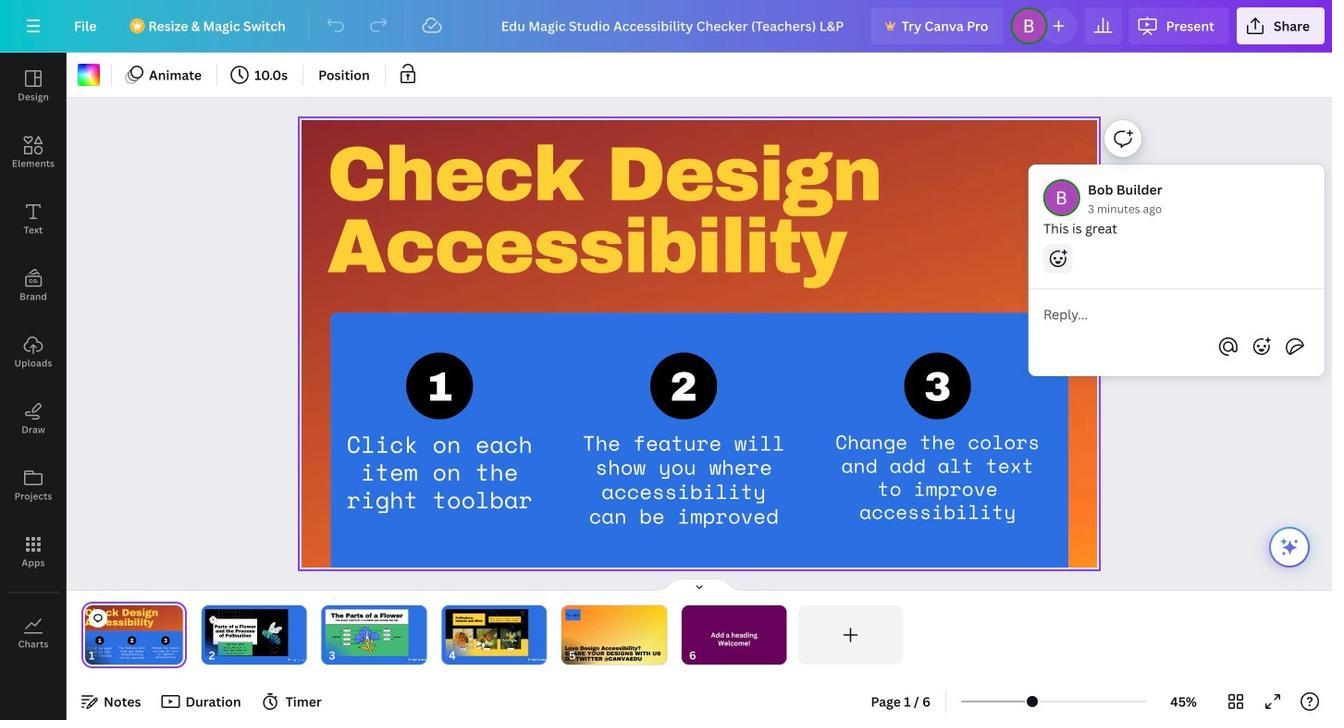 Task type: describe. For each thing, give the bounding box(es) containing it.
no colour image
[[78, 64, 100, 86]]

Reply draft. Add a reply or @mention. text field
[[1044, 304, 1310, 325]]

Design title text field
[[486, 7, 864, 44]]



Task type: locate. For each thing, give the bounding box(es) containing it.
Zoom button
[[1154, 687, 1214, 717]]

canva assistant image
[[1279, 537, 1301, 559]]

Page title text field
[[103, 647, 110, 665]]

side panel tab list
[[0, 53, 67, 667]]

hide pages image
[[655, 578, 744, 593]]

main menu bar
[[0, 0, 1332, 53]]

page 1 image
[[81, 606, 187, 665]]

list
[[1029, 165, 1332, 436]]



Task type: vqa. For each thing, say whether or not it's contained in the screenshot.
Also
no



